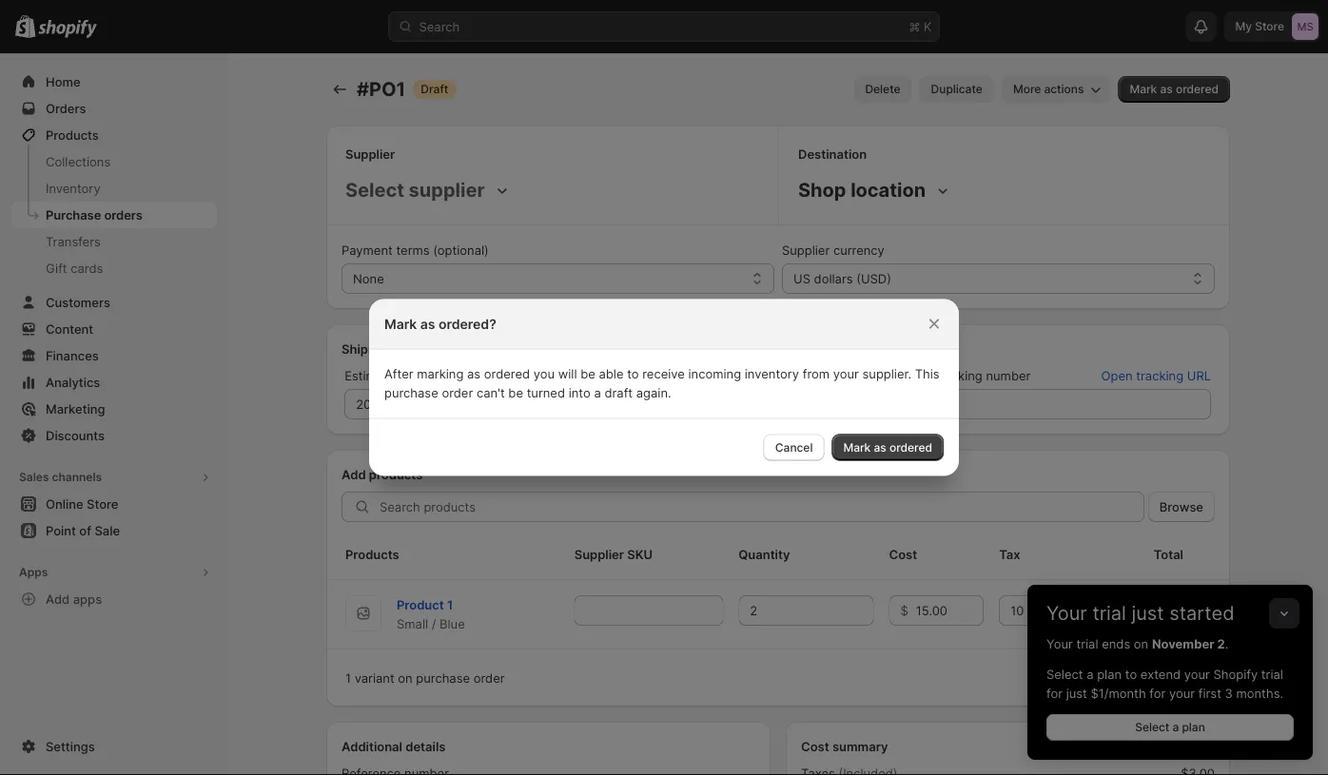 Task type: locate. For each thing, give the bounding box(es) containing it.
inventory
[[46, 181, 101, 196]]

2 vertical spatial a
[[1173, 721, 1180, 735]]

apps
[[19, 566, 48, 580]]

1 horizontal spatial select
[[1136, 721, 1170, 735]]

just left $1/month in the bottom right of the page
[[1067, 686, 1088, 701]]

0 vertical spatial be
[[581, 367, 596, 382]]

details for additional details
[[406, 740, 446, 754]]

1 horizontal spatial 1
[[447, 598, 453, 613]]

plan
[[1098, 667, 1122, 682], [1183, 721, 1206, 735]]

on right ends
[[1135, 637, 1149, 652]]

1 horizontal spatial a
[[1087, 667, 1094, 682]]

1 vertical spatial ordered
[[484, 367, 530, 382]]

product
[[397, 598, 444, 613]]

1 vertical spatial supplier
[[782, 243, 830, 257]]

your left ends
[[1047, 637, 1074, 652]]

1 vertical spatial mark as ordered button
[[832, 435, 944, 461]]

supplier for supplier currency
[[782, 243, 830, 257]]

products
[[369, 467, 423, 482]]

2 horizontal spatial a
[[1173, 721, 1180, 735]]

shopify image
[[38, 19, 97, 39]]

to
[[627, 367, 639, 382], [1126, 667, 1138, 682]]

1
[[447, 598, 453, 613], [346, 671, 351, 686]]

add left products
[[342, 467, 366, 482]]

add for add products
[[342, 467, 366, 482]]

be right can't at the left
[[509, 386, 524, 401]]

supplier
[[346, 147, 395, 161], [782, 243, 830, 257], [575, 547, 624, 562]]

0 horizontal spatial on
[[398, 671, 413, 686]]

your left first at right
[[1170, 686, 1196, 701]]

0 vertical spatial order
[[442, 386, 473, 401]]

for left $1/month in the bottom right of the page
[[1047, 686, 1063, 701]]

add inside button
[[46, 592, 70, 607]]

0 vertical spatial plan
[[1098, 667, 1122, 682]]

your trial just started
[[1047, 602, 1235, 625]]

1 your from the top
[[1047, 602, 1088, 625]]

to right able
[[627, 367, 639, 382]]

purchase down arrival
[[385, 386, 439, 401]]

1 vertical spatial cost
[[801, 740, 830, 754]]

2 vertical spatial mark
[[844, 441, 871, 455]]

1 horizontal spatial mark
[[844, 441, 871, 455]]

a inside after marking as ordered you will be able to receive incoming inventory from your supplier. this purchase order can't be turned into a draft again.
[[594, 386, 601, 401]]

be right will
[[581, 367, 596, 382]]

2 vertical spatial trial
[[1262, 667, 1284, 682]]

your inside dropdown button
[[1047, 602, 1088, 625]]

0 vertical spatial a
[[594, 386, 601, 401]]

1 up blue
[[447, 598, 453, 613]]

add left "apps"
[[46, 592, 70, 607]]

trial for just
[[1093, 602, 1127, 625]]

select down your trial ends on november 2 .
[[1047, 667, 1084, 682]]

plan inside 'link'
[[1183, 721, 1206, 735]]

purchase
[[385, 386, 439, 401], [416, 671, 470, 686]]

will
[[558, 367, 577, 382]]

0 vertical spatial your
[[1047, 602, 1088, 625]]

just inside the your trial just started dropdown button
[[1132, 602, 1165, 625]]

open tracking url link
[[1090, 363, 1223, 389]]

2 horizontal spatial ordered
[[1176, 82, 1219, 96]]

shopify
[[1214, 667, 1259, 682]]

0 vertical spatial purchase
[[385, 386, 439, 401]]

1 horizontal spatial for
[[1150, 686, 1166, 701]]

1 vertical spatial your
[[1047, 637, 1074, 652]]

0 horizontal spatial add
[[46, 592, 70, 607]]

trial up ends
[[1093, 602, 1127, 625]]

number
[[987, 368, 1031, 383]]

delete
[[866, 82, 901, 96]]

1 vertical spatial to
[[1126, 667, 1138, 682]]

0 vertical spatial add
[[342, 467, 366, 482]]

collections
[[46, 154, 111, 169]]

0 vertical spatial on
[[1135, 637, 1149, 652]]

search
[[419, 19, 460, 34]]

trial inside dropdown button
[[1093, 602, 1127, 625]]

draft
[[605, 386, 633, 401]]

again.
[[637, 386, 672, 401]]

products up product
[[346, 547, 400, 562]]

url
[[1188, 368, 1212, 383]]

1 vertical spatial 1
[[346, 671, 351, 686]]

details right additional
[[406, 740, 446, 754]]

your for your trial ends on november 2 .
[[1047, 637, 1074, 652]]

0 horizontal spatial supplier
[[346, 147, 395, 161]]

turned
[[527, 386, 565, 401]]

#po1
[[357, 78, 406, 101]]

to up $1/month in the bottom right of the page
[[1126, 667, 1138, 682]]

ends
[[1102, 637, 1131, 652]]

0 vertical spatial just
[[1132, 602, 1165, 625]]

your for your trial just started
[[1047, 602, 1088, 625]]

into
[[569, 386, 591, 401]]

trial for ends
[[1077, 637, 1099, 652]]

just
[[1132, 602, 1165, 625], [1067, 686, 1088, 701]]

1 vertical spatial mark as ordered
[[844, 441, 933, 455]]

details up arrival
[[402, 342, 442, 356]]

2 horizontal spatial supplier
[[782, 243, 830, 257]]

select
[[1047, 667, 1084, 682], [1136, 721, 1170, 735]]

1 horizontal spatial mark as ordered button
[[1119, 76, 1231, 103]]

0 horizontal spatial mark as ordered button
[[832, 435, 944, 461]]

0 horizontal spatial be
[[509, 386, 524, 401]]

0 vertical spatial select
[[1047, 667, 1084, 682]]

1 vertical spatial trial
[[1077, 637, 1099, 652]]

0 horizontal spatial plan
[[1098, 667, 1122, 682]]

products up collections
[[46, 128, 99, 142]]

1 vertical spatial add
[[46, 592, 70, 607]]

add apps button
[[11, 586, 217, 613]]

carrier
[[693, 368, 731, 383]]

purchase
[[46, 208, 101, 222]]

1 vertical spatial select
[[1136, 721, 1170, 735]]

1 left variant on the left bottom of the page
[[346, 671, 351, 686]]

plan up $1/month in the bottom right of the page
[[1098, 667, 1122, 682]]

select inside 'link'
[[1136, 721, 1170, 735]]

1 vertical spatial a
[[1087, 667, 1094, 682]]

open
[[1102, 368, 1133, 383]]

1 horizontal spatial to
[[1126, 667, 1138, 682]]

1 horizontal spatial plan
[[1183, 721, 1206, 735]]

to inside after marking as ordered you will be able to receive incoming inventory from your supplier. this purchase order can't be turned into a draft again.
[[627, 367, 639, 382]]

your
[[1047, 602, 1088, 625], [1047, 637, 1074, 652]]

as
[[1161, 82, 1173, 96], [420, 316, 435, 332], [467, 367, 481, 382], [874, 441, 887, 455]]

0 horizontal spatial cost
[[801, 740, 830, 754]]

just inside select a plan to extend your shopify trial for just $1/month for your first 3 months.
[[1067, 686, 1088, 701]]

a up $1/month in the bottom right of the page
[[1087, 667, 1094, 682]]

0 horizontal spatial 1
[[346, 671, 351, 686]]

select inside select a plan to extend your shopify trial for just $1/month for your first 3 months.
[[1047, 667, 1084, 682]]

0 horizontal spatial ordered
[[484, 367, 530, 382]]

a right into
[[594, 386, 601, 401]]

your up first at right
[[1185, 667, 1211, 682]]

gift cards
[[46, 261, 103, 276]]

1 horizontal spatial just
[[1132, 602, 1165, 625]]

0 vertical spatial 1
[[447, 598, 453, 613]]

settings
[[46, 740, 95, 754]]

0 vertical spatial details
[[402, 342, 442, 356]]

for
[[1047, 686, 1063, 701], [1150, 686, 1166, 701]]

trial left ends
[[1077, 637, 1099, 652]]

3
[[1226, 686, 1233, 701]]

apps button
[[11, 560, 217, 586]]

destination
[[799, 147, 867, 161]]

products
[[46, 128, 99, 142], [346, 547, 400, 562]]

details for shipment details
[[402, 342, 442, 356]]

0 vertical spatial cost
[[890, 547, 918, 562]]

0 vertical spatial products
[[46, 128, 99, 142]]

1 horizontal spatial add
[[342, 467, 366, 482]]

0 horizontal spatial just
[[1067, 686, 1088, 701]]

small
[[397, 617, 428, 632]]

0 vertical spatial supplier
[[346, 147, 395, 161]]

your up your trial ends on november 2 .
[[1047, 602, 1088, 625]]

1 horizontal spatial mark as ordered
[[1130, 82, 1219, 96]]

purchase down /
[[416, 671, 470, 686]]

1 horizontal spatial on
[[1135, 637, 1149, 652]]

mark as ordered button
[[1119, 76, 1231, 103], [832, 435, 944, 461]]

1 horizontal spatial supplier
[[575, 547, 624, 562]]

a for select a plan to extend your shopify trial for just $1/month for your first 3 months.
[[1087, 667, 1094, 682]]

delete button
[[854, 76, 912, 103]]

0 vertical spatial your
[[834, 367, 859, 382]]

1 horizontal spatial products
[[346, 547, 400, 562]]

tracking number
[[933, 368, 1031, 383]]

2 vertical spatial ordered
[[890, 441, 933, 455]]

supplier left sku
[[575, 547, 624, 562]]

your
[[834, 367, 859, 382], [1185, 667, 1211, 682], [1170, 686, 1196, 701]]

manage
[[1169, 740, 1216, 754]]

cards
[[71, 261, 103, 276]]

0 horizontal spatial mark
[[385, 316, 417, 332]]

2 vertical spatial supplier
[[575, 547, 624, 562]]

orders
[[104, 208, 143, 222]]

a up manage
[[1173, 721, 1180, 735]]

products link
[[11, 122, 217, 148]]

plan up manage
[[1183, 721, 1206, 735]]

1 vertical spatial plan
[[1183, 721, 1206, 735]]

your trial just started element
[[1028, 635, 1314, 761]]

a inside 'link'
[[1173, 721, 1180, 735]]

quantity
[[739, 547, 790, 562]]

1 vertical spatial just
[[1067, 686, 1088, 701]]

mark as ordered for topmost mark as ordered button
[[1130, 82, 1219, 96]]

0 horizontal spatial mark as ordered
[[844, 441, 933, 455]]

be
[[581, 367, 596, 382], [509, 386, 524, 401]]

on right variant on the left bottom of the page
[[398, 671, 413, 686]]

0 horizontal spatial a
[[594, 386, 601, 401]]

a inside select a plan to extend your shopify trial for just $1/month for your first 3 months.
[[1087, 667, 1094, 682]]

this
[[915, 367, 940, 382]]

manage button
[[1157, 734, 1227, 761]]

0 vertical spatial trial
[[1093, 602, 1127, 625]]

your right from
[[834, 367, 859, 382]]

0 vertical spatial mark as ordered
[[1130, 82, 1219, 96]]

1 vertical spatial products
[[346, 547, 400, 562]]

just up your trial ends on november 2 .
[[1132, 602, 1165, 625]]

⌘
[[910, 19, 921, 34]]

to inside select a plan to extend your shopify trial for just $1/month for your first 3 months.
[[1126, 667, 1138, 682]]

for down extend
[[1150, 686, 1166, 701]]

mark as ordered button inside dialog
[[832, 435, 944, 461]]

⌘ k
[[910, 19, 932, 34]]

plan inside select a plan to extend your shopify trial for just $1/month for your first 3 months.
[[1098, 667, 1122, 682]]

0 horizontal spatial to
[[627, 367, 639, 382]]

trial up months.
[[1262, 667, 1284, 682]]

tracking
[[933, 368, 983, 383]]

purchase orders
[[46, 208, 143, 222]]

0 horizontal spatial select
[[1047, 667, 1084, 682]]

discounts link
[[11, 423, 217, 449]]

collections link
[[11, 148, 217, 175]]

select up manage
[[1136, 721, 1170, 735]]

0 horizontal spatial for
[[1047, 686, 1063, 701]]

1 horizontal spatial be
[[581, 367, 596, 382]]

2 your from the top
[[1047, 637, 1074, 652]]

marking
[[417, 367, 464, 382]]

supplier down #po1
[[346, 147, 395, 161]]

cost for cost summary
[[801, 740, 830, 754]]

ordered inside after marking as ordered you will be able to receive incoming inventory from your supplier. this purchase order can't be turned into a draft again.
[[484, 367, 530, 382]]

1 horizontal spatial cost
[[890, 547, 918, 562]]

0 vertical spatial mark
[[1130, 82, 1158, 96]]

1 vertical spatial details
[[406, 740, 446, 754]]

supplier for supplier sku
[[575, 547, 624, 562]]

sku
[[627, 547, 653, 562]]

supplier up us
[[782, 243, 830, 257]]

0 horizontal spatial products
[[46, 128, 99, 142]]

additional details
[[342, 740, 446, 754]]

months.
[[1237, 686, 1284, 701]]

mark as ordered inside mark as ordered? dialog
[[844, 441, 933, 455]]

0 vertical spatial to
[[627, 367, 639, 382]]

1 horizontal spatial ordered
[[890, 441, 933, 455]]



Task type: vqa. For each thing, say whether or not it's contained in the screenshot.
the a in the After marking as ordered you will be able to receive incoming inventory from your supplier. This purchase order can't be turned into a draft again.
yes



Task type: describe. For each thing, give the bounding box(es) containing it.
receive
[[643, 367, 685, 382]]

arrival
[[407, 368, 442, 383]]

inventory
[[745, 367, 800, 382]]

variant
[[355, 671, 395, 686]]

supplier for supplier
[[346, 147, 395, 161]]

discounts
[[46, 428, 105, 443]]

duplicate link
[[920, 76, 995, 103]]

tracking
[[1137, 368, 1184, 383]]

your trial just started button
[[1028, 585, 1314, 625]]

sales
[[19, 471, 49, 485]]

1 variant on purchase order
[[346, 671, 505, 686]]

as inside after marking as ordered you will be able to receive incoming inventory from your supplier. this purchase order can't be turned into a draft again.
[[467, 367, 481, 382]]

0 vertical spatial mark as ordered button
[[1119, 76, 1231, 103]]

terms
[[396, 243, 430, 257]]

purchase orders link
[[11, 202, 217, 228]]

cancel
[[776, 441, 813, 455]]

supplier.
[[863, 367, 912, 382]]

cost for cost
[[890, 547, 918, 562]]

after
[[385, 367, 414, 382]]

channels
[[52, 471, 102, 485]]

your trial ends on november 2 .
[[1047, 637, 1229, 652]]

shipping
[[639, 368, 690, 383]]

1 vertical spatial order
[[474, 671, 505, 686]]

cancel button
[[764, 435, 825, 461]]

1 vertical spatial your
[[1185, 667, 1211, 682]]

$1/month
[[1091, 686, 1147, 701]]

mark as ordered? dialog
[[0, 299, 1329, 476]]

1 vertical spatial mark
[[385, 316, 417, 332]]

purchase inside after marking as ordered you will be able to receive incoming inventory from your supplier. this purchase order can't be turned into a draft again.
[[385, 386, 439, 401]]

inventory link
[[11, 175, 217, 202]]

plan for select a plan
[[1183, 721, 1206, 735]]

browse button
[[1149, 492, 1216, 523]]

select a plan to extend your shopify trial for just $1/month for your first 3 months.
[[1047, 667, 1284, 701]]

add for add apps
[[46, 592, 70, 607]]

started
[[1170, 602, 1235, 625]]

can't
[[477, 386, 505, 401]]

draft
[[421, 82, 449, 96]]

1 vertical spatial be
[[509, 386, 524, 401]]

home link
[[11, 69, 217, 95]]

settings link
[[11, 734, 217, 761]]

summary
[[833, 740, 889, 754]]

k
[[924, 19, 932, 34]]

product 1 link
[[397, 598, 453, 613]]

after marking as ordered you will be able to receive incoming inventory from your supplier. this purchase order can't be turned into a draft again.
[[385, 367, 940, 401]]

cost summary
[[801, 740, 889, 754]]

(optional)
[[433, 243, 489, 257]]

sales channels
[[19, 471, 102, 485]]

2 for from the left
[[1150, 686, 1166, 701]]

1 inside product 1 small / blue
[[447, 598, 453, 613]]

extend
[[1141, 667, 1181, 682]]

supplier sku
[[575, 547, 653, 562]]

transfers link
[[11, 228, 217, 255]]

supplier currency
[[782, 243, 885, 257]]

browse
[[1160, 500, 1204, 514]]

select a plan link
[[1047, 715, 1295, 742]]

mark as ordered for mark as ordered button inside the dialog
[[844, 441, 933, 455]]

apps
[[73, 592, 102, 607]]

select for select a plan to extend your shopify trial for just $1/month for your first 3 months.
[[1047, 667, 1084, 682]]

1 vertical spatial on
[[398, 671, 413, 686]]

2 horizontal spatial mark
[[1130, 82, 1158, 96]]

add products
[[342, 467, 423, 482]]

0 vertical spatial ordered
[[1176, 82, 1219, 96]]

dollars
[[814, 271, 853, 286]]

on inside your trial just started element
[[1135, 637, 1149, 652]]

1 for from the left
[[1047, 686, 1063, 701]]

ordered?
[[439, 316, 497, 332]]

able
[[599, 367, 624, 382]]

duplicate
[[932, 82, 983, 96]]

mark as ordered?
[[385, 316, 497, 332]]

1 vertical spatial purchase
[[416, 671, 470, 686]]

payment
[[342, 243, 393, 257]]

open tracking url
[[1102, 368, 1212, 383]]

shipment details
[[342, 342, 442, 356]]

us
[[794, 271, 811, 286]]

$33.00
[[1142, 605, 1184, 620]]

2 vertical spatial your
[[1170, 686, 1196, 701]]

products inside products link
[[46, 128, 99, 142]]

november
[[1153, 637, 1215, 652]]

shipment
[[342, 342, 399, 356]]

plan for select a plan to extend your shopify trial for just $1/month for your first 3 months.
[[1098, 667, 1122, 682]]

a for select a plan
[[1173, 721, 1180, 735]]

trial inside select a plan to extend your shopify trial for just $1/month for your first 3 months.
[[1262, 667, 1284, 682]]

transfers
[[46, 234, 101, 249]]

estimated
[[345, 368, 403, 383]]

product 1 small / blue
[[397, 598, 465, 632]]

first
[[1199, 686, 1222, 701]]

/
[[432, 617, 436, 632]]

estimated arrival
[[345, 368, 442, 383]]

select a plan
[[1136, 721, 1206, 735]]

select for select a plan
[[1136, 721, 1170, 735]]

gift cards link
[[11, 255, 217, 282]]

.
[[1226, 637, 1229, 652]]

add apps
[[46, 592, 102, 607]]

sales channels button
[[11, 465, 217, 491]]

from
[[803, 367, 830, 382]]

your inside after marking as ordered you will be able to receive incoming inventory from your supplier. this purchase order can't be turned into a draft again.
[[834, 367, 859, 382]]

total
[[1154, 547, 1184, 562]]

order inside after marking as ordered you will be able to receive incoming inventory from your supplier. this purchase order can't be turned into a draft again.
[[442, 386, 473, 401]]

none
[[353, 271, 384, 286]]

incoming
[[689, 367, 742, 382]]

home
[[46, 74, 81, 89]]



